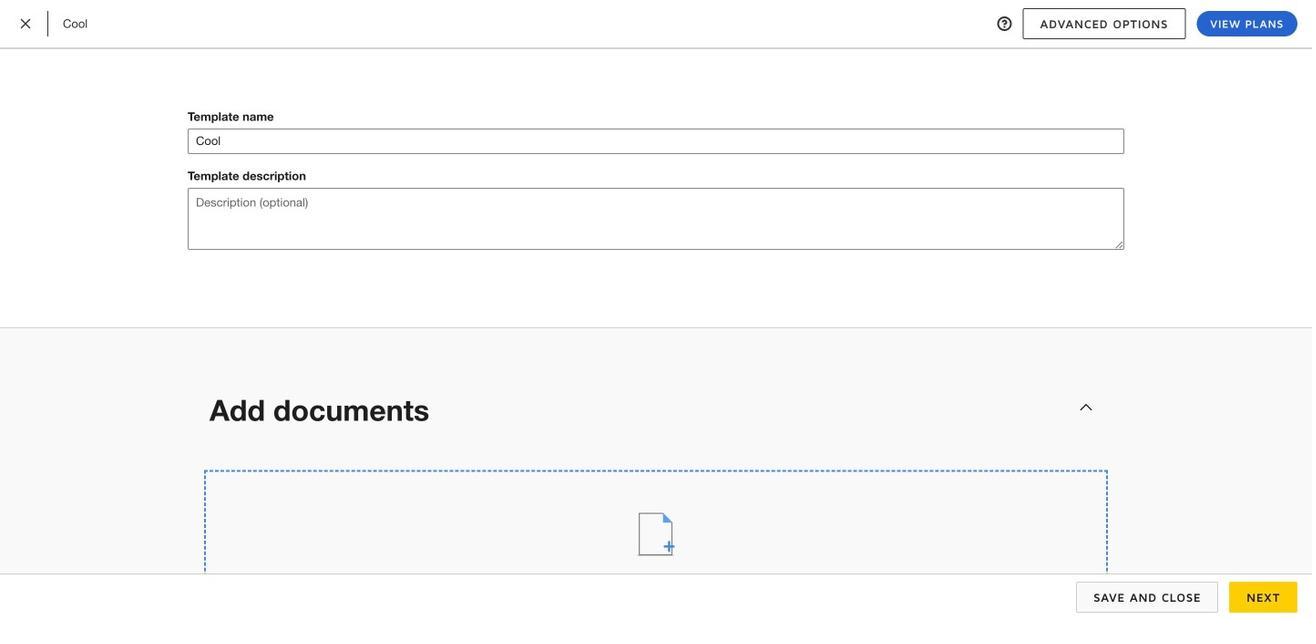 Task type: vqa. For each thing, say whether or not it's contained in the screenshot.
the user image
no



Task type: describe. For each thing, give the bounding box(es) containing it.
Description (optional) text field
[[188, 188, 1125, 250]]

Template name text field
[[189, 129, 1124, 153]]



